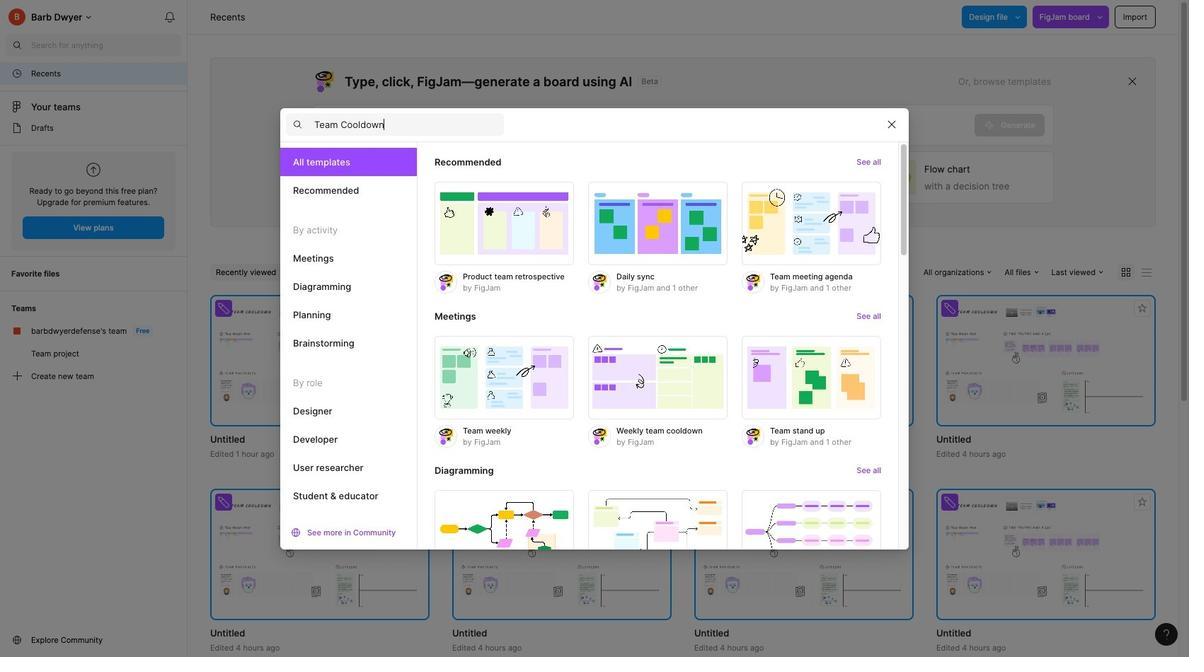 Task type: describe. For each thing, give the bounding box(es) containing it.
Search for anything text field
[[31, 40, 181, 51]]

team weekly image
[[435, 336, 574, 420]]

team stand up image
[[742, 336, 881, 420]]

uml diagram image
[[588, 490, 728, 574]]

Ex: A weekly team meeting, starting with an ice breaker field
[[313, 105, 975, 145]]

page 16 image
[[11, 122, 23, 134]]

search 32 image
[[6, 34, 28, 57]]

team meeting agenda image
[[742, 182, 881, 265]]

daily sync image
[[588, 182, 728, 265]]



Task type: vqa. For each thing, say whether or not it's contained in the screenshot.
dialog
yes



Task type: locate. For each thing, give the bounding box(es) containing it.
recent 16 image
[[11, 68, 23, 79]]

weekly team cooldown image
[[588, 336, 728, 420]]

dialog
[[280, 108, 909, 602]]

product team retrospective image
[[435, 182, 574, 265]]

bell 32 image
[[159, 6, 181, 28]]

mindmap image
[[742, 490, 881, 574]]

diagram basics image
[[435, 490, 574, 574]]

file thumbnail image
[[217, 304, 423, 418], [459, 304, 665, 418], [701, 304, 907, 418], [943, 304, 1149, 418], [217, 498, 423, 612], [459, 498, 665, 612], [701, 498, 907, 612], [943, 498, 1149, 612]]

Search templates text field
[[314, 116, 504, 133]]

community 16 image
[[11, 635, 23, 646]]



